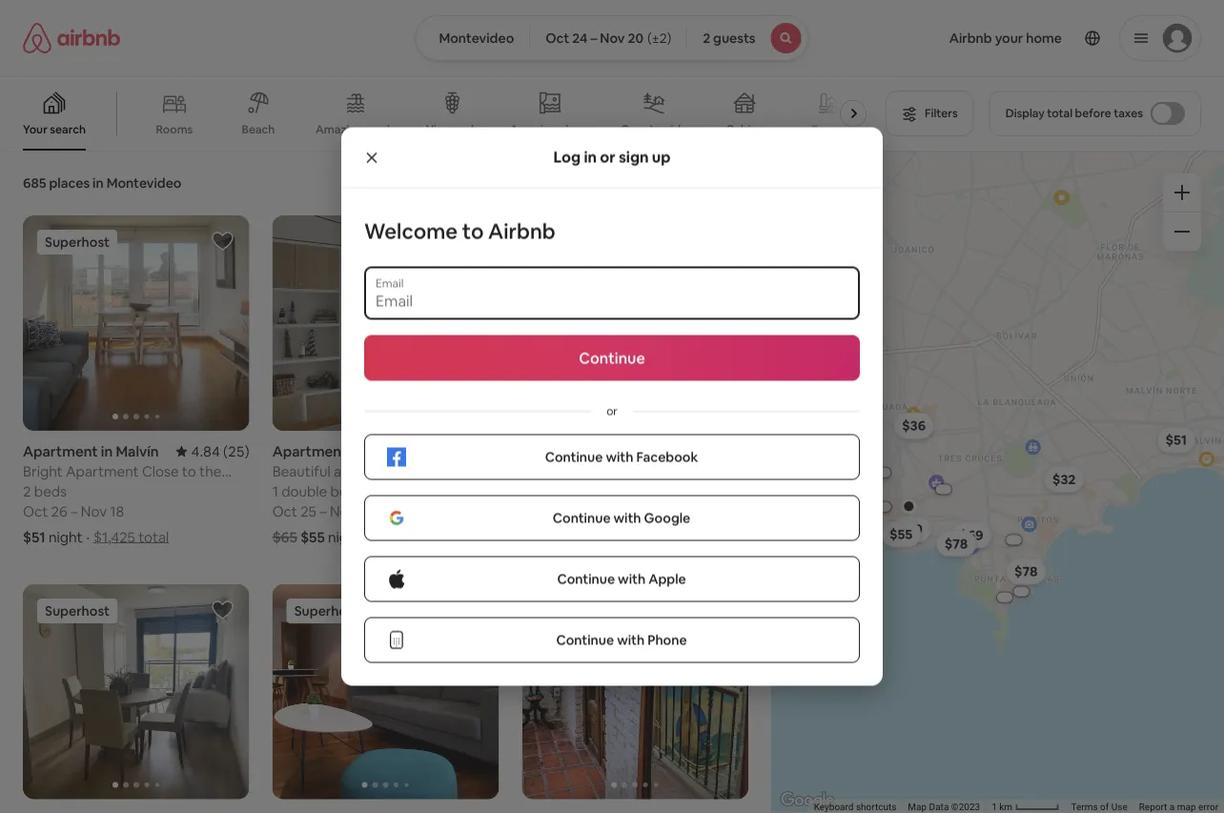 Task type: locate. For each thing, give the bounding box(es) containing it.
26
[[51, 502, 67, 520]]

2
[[703, 30, 710, 47], [23, 482, 31, 500], [522, 482, 530, 500]]

· inside elegant ocean view apartment 2 beds oct 25 – nov 21 $78 night · $2,439 total
[[587, 527, 591, 546]]

apartment in malvín
[[23, 442, 159, 460]]

2 horizontal spatial ·
[[587, 527, 591, 546]]

continue with google button
[[364, 495, 860, 541]]

nov down bed
[[330, 502, 356, 520]]

night down bed
[[328, 527, 362, 546]]

5.0 out of 5 average rating,  11 reviews image
[[683, 442, 748, 460]]

total inside the display total before taxes button
[[1047, 106, 1072, 121]]

malvín
[[116, 442, 159, 460]]

0 horizontal spatial 21
[[359, 502, 373, 520]]

continue down continue with apple button
[[556, 632, 614, 649]]

map
[[908, 801, 927, 813]]

with for facebook
[[606, 449, 633, 466]]

1 beds from the left
[[34, 482, 67, 500]]

continue
[[545, 449, 603, 466], [553, 510, 611, 527], [557, 571, 615, 588], [556, 632, 614, 649]]

oct 24 – nov 20 (±2)
[[545, 30, 671, 47]]

continue with facebook
[[545, 449, 698, 466]]

montevideo up vineyards
[[439, 30, 514, 47]]

1 inside 1 km button
[[991, 801, 997, 813]]

elegant ocean view apartment 2 beds oct 25 – nov 21 $78 night · $2,439 total
[[522, 462, 722, 546]]

continue inside continue with apple button
[[557, 571, 615, 588]]

0 horizontal spatial 1
[[272, 482, 278, 500]]

in left malvín at the left bottom of the page
[[101, 442, 113, 460]]

3 · from the left
[[587, 527, 591, 546]]

0 horizontal spatial night
[[49, 527, 82, 546]]

1 horizontal spatial 2
[[522, 482, 530, 500]]

685
[[23, 174, 46, 192]]

1 21 from the left
[[359, 502, 373, 520]]

group
[[0, 76, 874, 151], [23, 215, 249, 431], [272, 215, 499, 431], [522, 215, 748, 431], [23, 584, 249, 799], [272, 584, 499, 799], [522, 584, 748, 799]]

beds down elegant
[[533, 482, 566, 500]]

2 horizontal spatial 2
[[703, 30, 710, 47]]

1 horizontal spatial night
[[328, 527, 362, 546]]

0 horizontal spatial 25
[[300, 502, 316, 520]]

night left $2,439
[[550, 527, 583, 546]]

continue inside continue with google button
[[553, 510, 611, 527]]

0 horizontal spatial beds
[[34, 482, 67, 500]]

or left sign
[[600, 147, 615, 167]]

1 horizontal spatial ·
[[366, 527, 369, 546]]

20
[[628, 30, 643, 47]]

$32 button
[[1044, 466, 1084, 493]]

1 horizontal spatial $51
[[1166, 432, 1187, 449]]

oct inside 1 double bed oct 25 – nov 21 $65 $55 night · $1,740 total
[[272, 502, 297, 520]]

2 night from the left
[[328, 527, 362, 546]]

continue left view at the right of the page
[[545, 449, 603, 466]]

night down 26
[[49, 527, 82, 546]]

total
[[1047, 106, 1072, 121], [138, 527, 169, 546], [417, 527, 447, 546], [642, 527, 673, 546]]

1 horizontal spatial beds
[[533, 482, 566, 500]]

search
[[50, 122, 86, 137]]

0 vertical spatial in
[[584, 147, 597, 167]]

nov
[[600, 30, 625, 47], [81, 502, 107, 520], [330, 502, 356, 520], [579, 502, 605, 520]]

1 horizontal spatial $55
[[890, 526, 912, 543]]

in right places
[[93, 174, 104, 192]]

$51
[[1166, 432, 1187, 449], [23, 527, 45, 546]]

in for apartment
[[101, 442, 113, 460]]

– inside 2 beds oct 26 – nov 18 $51 night · $1,425 total
[[71, 502, 78, 520]]

1 vertical spatial montevideo
[[106, 174, 182, 192]]

continue up $2,439
[[553, 510, 611, 527]]

montevideo
[[439, 30, 514, 47], [106, 174, 182, 192]]

oct inside 2 beds oct 26 – nov 18 $51 night · $1,425 total
[[23, 502, 48, 520]]

· left $1,425
[[86, 527, 90, 546]]

– down the ocean
[[569, 502, 576, 520]]

0 vertical spatial 1
[[272, 482, 278, 500]]

1 left double
[[272, 482, 278, 500]]

1 vertical spatial 1
[[991, 801, 997, 813]]

montevideo down the rooms
[[106, 174, 182, 192]]

1 inside 1 double bed oct 25 – nov 21 $65 $55 night · $1,740 total
[[272, 482, 278, 500]]

$1,740
[[373, 527, 414, 546]]

continue with phone
[[556, 632, 687, 649]]

with
[[606, 449, 633, 466], [613, 510, 641, 527], [618, 571, 646, 588], [617, 632, 645, 649]]

zoom out image
[[1174, 224, 1190, 239]]

$55
[[890, 526, 912, 543], [300, 527, 325, 546]]

nov inside 1 double bed oct 25 – nov 21 $65 $55 night · $1,740 total
[[330, 502, 356, 520]]

$78 inside elegant ocean view apartment 2 beds oct 25 – nov 21 $78 night · $2,439 total
[[522, 527, 546, 546]]

$78 button
[[936, 530, 976, 557], [1006, 558, 1046, 585]]

google
[[644, 510, 690, 527]]

25
[[300, 502, 316, 520], [550, 502, 566, 520]]

2 beds from the left
[[533, 482, 566, 500]]

$78 inside 'button'
[[1014, 563, 1038, 580]]

0 vertical spatial $51
[[1166, 432, 1187, 449]]

shortcuts
[[856, 801, 896, 813]]

none search field containing montevideo
[[415, 15, 809, 61]]

– right 26
[[71, 502, 78, 520]]

0 horizontal spatial ·
[[86, 527, 90, 546]]

oct
[[545, 30, 569, 47], [23, 502, 48, 520], [272, 502, 297, 520], [522, 502, 547, 520]]

log in or sign up
[[553, 147, 671, 167]]

profile element
[[832, 0, 1201, 76]]

2 beds oct 26 – nov 18 $51 night · $1,425 total
[[23, 482, 169, 546]]

google map
showing 21 stays. region
[[771, 151, 1224, 813]]

2 25 from the left
[[550, 502, 566, 520]]

ocean
[[575, 462, 615, 480]]

continue with apple
[[557, 571, 686, 588]]

night
[[49, 527, 82, 546], [328, 527, 362, 546], [550, 527, 583, 546]]

add to wishlist: apartment in centro comunal zonal 1 image
[[461, 230, 484, 253]]

oct up $65
[[272, 502, 297, 520]]

2 left guests
[[703, 30, 710, 47]]

2 down elegant
[[522, 482, 530, 500]]

25 inside elegant ocean view apartment 2 beds oct 25 – nov 21 $78 night · $2,439 total
[[550, 502, 566, 520]]

2 horizontal spatial night
[[550, 527, 583, 546]]

$32
[[1052, 471, 1076, 488]]

continue for continue with google
[[553, 510, 611, 527]]

cabins
[[726, 122, 763, 137]]

zoom in image
[[1174, 185, 1190, 200]]

nov left 18
[[81, 502, 107, 520]]

map data ©2023
[[908, 801, 980, 813]]

add to wishlist: apartment in malvín image
[[211, 230, 234, 253]]

total down google
[[642, 527, 673, 546]]

display
[[1005, 106, 1045, 121]]

2 down apartment
[[23, 482, 31, 500]]

data
[[929, 801, 949, 813]]

continue down $2,439
[[557, 571, 615, 588]]

$55 $78
[[890, 526, 968, 552]]

log in dialog
[[341, 127, 883, 686]]

terms
[[1071, 801, 1098, 813]]

(±2)
[[647, 30, 671, 47]]

2 for 2 beds oct 26 – nov 18 $51 night · $1,425 total
[[23, 482, 31, 500]]

1 left km at the right bottom of page
[[991, 801, 997, 813]]

in
[[584, 147, 597, 167], [93, 174, 104, 192], [101, 442, 113, 460]]

or up continue with facebook button
[[606, 404, 618, 418]]

amazing left "views"
[[510, 122, 557, 137]]

oct inside elegant ocean view apartment 2 beds oct 25 – nov 21 $78 night · $2,439 total
[[522, 502, 547, 520]]

report a map error link
[[1139, 801, 1218, 813]]

total inside 1 double bed oct 25 – nov 21 $65 $55 night · $1,740 total
[[417, 527, 447, 546]]

0 horizontal spatial $55
[[300, 527, 325, 546]]

25 down elegant
[[550, 502, 566, 520]]

with for google
[[613, 510, 641, 527]]

oct down elegant
[[522, 502, 547, 520]]

1 horizontal spatial 1
[[991, 801, 997, 813]]

continue inside continue with phone 'button'
[[556, 632, 614, 649]]

$55 inside $55 $78
[[890, 526, 912, 543]]

· left $1,740
[[366, 527, 369, 546]]

total right $1,740
[[417, 527, 447, 546]]

1 km
[[991, 801, 1015, 813]]

in inside dialog
[[584, 147, 597, 167]]

use
[[1111, 801, 1127, 813]]

4.84 out of 5 average rating,  25 reviews image
[[176, 442, 249, 460]]

welcome to airbnb
[[364, 217, 556, 245]]

– down double
[[319, 502, 327, 520]]

0 vertical spatial montevideo
[[439, 30, 514, 47]]

nov up $2,439
[[579, 502, 605, 520]]

1 horizontal spatial $78
[[945, 535, 968, 552]]

your
[[23, 122, 47, 137]]

25 down double
[[300, 502, 316, 520]]

1 night from the left
[[49, 527, 82, 546]]

add to wishlist: vacation home in centro comunal zonal 1 image
[[710, 598, 733, 621]]

1 vertical spatial $51
[[23, 527, 45, 546]]

21 up $1,740
[[359, 502, 373, 520]]

0 horizontal spatial $78
[[522, 527, 546, 546]]

1 horizontal spatial amazing
[[510, 122, 557, 137]]

rooms
[[156, 122, 193, 137]]

2 horizontal spatial $78
[[1014, 563, 1038, 580]]

in right log
[[584, 147, 597, 167]]

total left "before"
[[1047, 106, 1072, 121]]

bed
[[330, 482, 356, 500]]

continue for continue with facebook
[[545, 449, 603, 466]]

add to wishlist: apartment in punta carretas image
[[461, 598, 484, 621]]

1
[[272, 482, 278, 500], [991, 801, 997, 813]]

1 vertical spatial in
[[93, 174, 104, 192]]

– inside elegant ocean view apartment 2 beds oct 25 – nov 21 $78 night · $2,439 total
[[569, 502, 576, 520]]

2 vertical spatial in
[[101, 442, 113, 460]]

with inside button
[[618, 571, 646, 588]]

nov left 20
[[600, 30, 625, 47]]

None search field
[[415, 15, 809, 61]]

2 · from the left
[[366, 527, 369, 546]]

· left $2,439
[[587, 527, 591, 546]]

0 horizontal spatial montevideo
[[106, 174, 182, 192]]

beds
[[34, 482, 67, 500], [533, 482, 566, 500]]

1 vertical spatial or
[[606, 404, 618, 418]]

beds up 26
[[34, 482, 67, 500]]

21 up $2,439
[[608, 502, 622, 520]]

pools
[[366, 122, 395, 137]]

1 horizontal spatial montevideo
[[439, 30, 514, 47]]

$1,740 total button
[[373, 527, 447, 546]]

amazing views
[[510, 122, 590, 137]]

685 places in montevideo
[[23, 174, 182, 192]]

group containing amazing views
[[0, 76, 874, 151]]

or
[[600, 147, 615, 167], [606, 404, 618, 418]]

1 horizontal spatial 21
[[608, 502, 622, 520]]

1 double bed oct 25 – nov 21 $65 $55 night · $1,740 total
[[272, 482, 447, 546]]

4.84 (25)
[[191, 442, 249, 460]]

1 · from the left
[[86, 527, 90, 546]]

2 guests button
[[687, 15, 809, 61]]

continue inside continue with facebook button
[[545, 449, 603, 466]]

km
[[999, 801, 1012, 813]]

0 horizontal spatial amazing
[[316, 122, 363, 137]]

5.0
[[699, 442, 719, 460]]

0 horizontal spatial $78 button
[[936, 530, 976, 557]]

amazing left pools
[[316, 122, 363, 137]]

$2,439
[[594, 527, 639, 546]]

oct left 26
[[23, 502, 48, 520]]

2 inside 2 beds oct 26 – nov 18 $51 night · $1,425 total
[[23, 482, 31, 500]]

1 horizontal spatial 25
[[550, 502, 566, 520]]

1 horizontal spatial $78 button
[[1006, 558, 1046, 585]]

1 25 from the left
[[300, 502, 316, 520]]

amazing
[[510, 122, 557, 137], [316, 122, 363, 137]]

with inside 'button'
[[617, 632, 645, 649]]

$78
[[522, 527, 546, 546], [945, 535, 968, 552], [1014, 563, 1038, 580]]

a
[[1169, 801, 1175, 813]]

google image
[[776, 788, 839, 813]]

$69 button
[[951, 522, 992, 549]]

0 horizontal spatial 2
[[23, 482, 31, 500]]

0 horizontal spatial $51
[[23, 527, 45, 546]]

total right $1,425
[[138, 527, 169, 546]]

2 inside 2 guests button
[[703, 30, 710, 47]]

3 night from the left
[[550, 527, 583, 546]]

2 21 from the left
[[608, 502, 622, 520]]



Task type: describe. For each thing, give the bounding box(es) containing it.
amazing for amazing pools
[[316, 122, 363, 137]]

elegant
[[522, 462, 571, 480]]

$31
[[832, 491, 853, 508]]

– inside 1 double bed oct 25 – nov 21 $65 $55 night · $1,740 total
[[319, 502, 327, 520]]

$31 button
[[823, 486, 862, 513]]

$1,425 total button
[[93, 527, 169, 546]]

total inside 2 beds oct 26 – nov 18 $51 night · $1,425 total
[[138, 527, 169, 546]]

beds inside 2 beds oct 26 – nov 18 $51 night · $1,425 total
[[34, 482, 67, 500]]

$50 button
[[890, 516, 931, 543]]

$69
[[959, 527, 983, 544]]

(11)
[[722, 442, 748, 460]]

montevideo button
[[415, 15, 530, 61]]

Email email field
[[376, 291, 848, 310]]

1 km button
[[986, 800, 1065, 813]]

amazing for amazing views
[[510, 122, 557, 137]]

2 guests
[[703, 30, 756, 47]]

error
[[1198, 801, 1218, 813]]

· inside 2 beds oct 26 – nov 18 $51 night · $1,425 total
[[86, 527, 90, 546]]

0 vertical spatial or
[[600, 147, 615, 167]]

total inside elegant ocean view apartment 2 beds oct 25 – nov 21 $78 night · $2,439 total
[[642, 527, 673, 546]]

montevideo inside button
[[439, 30, 514, 47]]

(25)
[[223, 442, 249, 460]]

$65
[[272, 527, 297, 546]]

sign
[[619, 147, 649, 167]]

view
[[618, 462, 649, 480]]

phone
[[647, 632, 687, 649]]

apartment
[[23, 442, 98, 460]]

· inside 1 double bed oct 25 – nov 21 $65 $55 night · $1,740 total
[[366, 527, 369, 546]]

25 inside 1 double bed oct 25 – nov 21 $65 $55 night · $1,740 total
[[300, 502, 316, 520]]

terms of use link
[[1071, 801, 1127, 813]]

apple
[[648, 571, 686, 588]]

amazing pools
[[316, 122, 395, 137]]

1 vertical spatial $78 button
[[1006, 558, 1046, 585]]

24
[[572, 30, 588, 47]]

of
[[1100, 801, 1109, 813]]

map
[[1177, 801, 1196, 813]]

0 vertical spatial $78 button
[[936, 530, 976, 557]]

in for log
[[584, 147, 597, 167]]

©2023
[[951, 801, 980, 813]]

$51 button
[[1157, 427, 1195, 453]]

night inside elegant ocean view apartment 2 beds oct 25 – nov 21 $78 night · $2,439 total
[[550, 527, 583, 546]]

$51 inside 2 beds oct 26 – nov 18 $51 night · $1,425 total
[[23, 527, 45, 546]]

1 for 1 double bed oct 25 – nov 21 $65 $55 night · $1,740 total
[[272, 482, 278, 500]]

$55 inside 1 double bed oct 25 – nov 21 $65 $55 night · $1,740 total
[[300, 527, 325, 546]]

keyboard shortcuts button
[[814, 800, 896, 813]]

$50
[[899, 521, 923, 538]]

display total before taxes button
[[989, 91, 1201, 136]]

1 for 1 km
[[991, 801, 997, 813]]

report a map error
[[1139, 801, 1218, 813]]

add to wishlist: apartment in parque batlle - villa dolores image
[[211, 598, 234, 621]]

continue with phone button
[[364, 617, 860, 663]]

$51 inside button
[[1166, 432, 1187, 449]]

report
[[1139, 801, 1167, 813]]

2 for 2 guests
[[703, 30, 710, 47]]

21 inside elegant ocean view apartment 2 beds oct 25 – nov 21 $78 night · $2,439 total
[[608, 502, 622, 520]]

4.84
[[191, 442, 220, 460]]

$78 inside $55 $78
[[945, 535, 968, 552]]

night inside 1 double bed oct 25 – nov 21 $65 $55 night · $1,740 total
[[328, 527, 362, 546]]

$2,439 total button
[[594, 527, 673, 546]]

night inside 2 beds oct 26 – nov 18 $51 night · $1,425 total
[[49, 527, 82, 546]]

beach
[[242, 122, 275, 137]]

with for phone
[[617, 632, 645, 649]]

farms
[[812, 122, 845, 137]]

guests
[[713, 30, 756, 47]]

continue for continue with phone
[[556, 632, 614, 649]]

keyboard
[[814, 801, 854, 813]]

double
[[281, 482, 327, 500]]

continue with facebook button
[[364, 434, 860, 480]]

nov inside elegant ocean view apartment 2 beds oct 25 – nov 21 $78 night · $2,439 total
[[579, 502, 605, 520]]

vineyards
[[426, 122, 479, 137]]

oct left 24
[[545, 30, 569, 47]]

up
[[652, 147, 671, 167]]

taxes
[[1114, 106, 1143, 121]]

display total before taxes
[[1005, 106, 1143, 121]]

continue for continue with apple
[[557, 571, 615, 588]]

airbnb
[[488, 217, 556, 245]]

to
[[462, 217, 484, 245]]

2 inside elegant ocean view apartment 2 beds oct 25 – nov 21 $78 night · $2,439 total
[[522, 482, 530, 500]]

terms of use
[[1071, 801, 1127, 813]]

welcome
[[364, 217, 458, 245]]

with for apple
[[618, 571, 646, 588]]

21 inside 1 double bed oct 25 – nov 21 $65 $55 night · $1,740 total
[[359, 502, 373, 520]]

$1,425
[[93, 527, 135, 546]]

nov inside 2 beds oct 26 – nov 18 $51 night · $1,425 total
[[81, 502, 107, 520]]

views
[[560, 122, 590, 137]]

$36
[[902, 417, 926, 434]]

continue with apple button
[[364, 556, 860, 602]]

keyboard shortcuts
[[814, 801, 896, 813]]

log
[[553, 147, 581, 167]]

before
[[1075, 106, 1111, 121]]

your search
[[23, 122, 86, 137]]

facebook
[[636, 449, 698, 466]]

continue with google
[[553, 510, 690, 527]]

places
[[49, 174, 90, 192]]

beds inside elegant ocean view apartment 2 beds oct 25 – nov 21 $78 night · $2,439 total
[[533, 482, 566, 500]]

– right 24
[[590, 30, 597, 47]]

18
[[110, 502, 124, 520]]

countryside
[[621, 122, 687, 137]]

apartment
[[652, 462, 722, 480]]

$36 button
[[893, 412, 934, 439]]



Task type: vqa. For each thing, say whether or not it's contained in the screenshot.
with related to Google
yes



